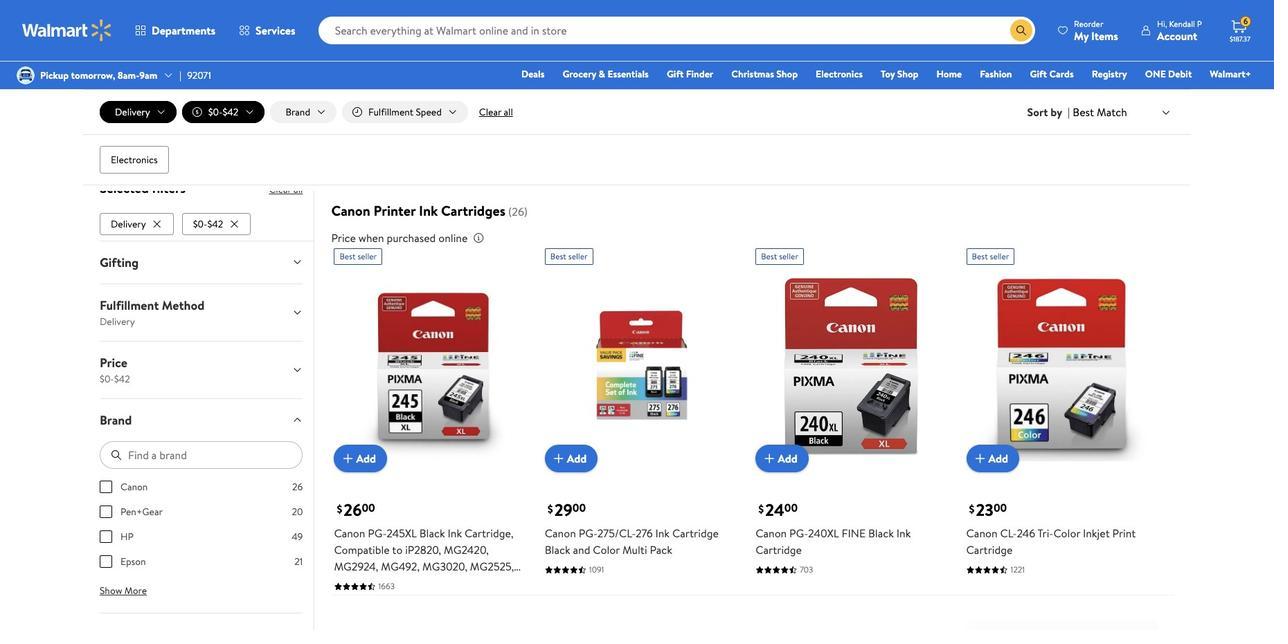 Task type: locate. For each thing, give the bounding box(es) containing it.
0 horizontal spatial electronics
[[111, 153, 158, 167]]

gift cards
[[1030, 67, 1074, 81]]

0 vertical spatial delivery
[[115, 105, 150, 119]]

price down fulfillment method delivery
[[100, 354, 127, 372]]

1 vertical spatial and
[[448, 577, 466, 592]]

$0-$42 up the gifting tab
[[193, 217, 223, 231]]

canon pg-245xl black ink cartridge, compatible to ip2820, mg2420, mg2924, mg492, mg3020, mg2525, ts3120, ts202, tr4520 and tr4522 image
[[334, 271, 525, 462]]

$42 inside button
[[207, 217, 223, 231]]

pg- inside canon pg-275/cl-276 ink cartridge black and color multi pack
[[579, 527, 597, 542]]

cartridge down cl-
[[966, 543, 1013, 558]]

tab
[[89, 614, 314, 631]]

0 horizontal spatial and
[[448, 577, 466, 592]]

fulfillment inside fulfillment method delivery
[[100, 297, 159, 314]]

ink inside canon pg-240xl fine black ink cartridge
[[897, 527, 911, 542]]

canon printer ink cartridges (26)
[[331, 202, 528, 220]]

black inside canon pg-275/cl-276 ink cartridge black and color multi pack
[[545, 543, 570, 558]]

list
[[100, 210, 303, 235]]

24
[[765, 499, 784, 522]]

21
[[295, 555, 303, 569]]

cartridge up 'pack'
[[672, 527, 719, 542]]

3 add button from the left
[[756, 446, 809, 473]]

1 vertical spatial brand
[[100, 412, 132, 429]]

gift cards link
[[1024, 66, 1080, 82]]

1 vertical spatial $0-$42
[[193, 217, 223, 231]]

fulfillment down 'gifting' in the left top of the page
[[100, 297, 159, 314]]

color inside canon cl-246 tri-color inkjet print cartridge
[[1054, 527, 1080, 542]]

00 inside $ 23 00
[[994, 501, 1007, 517]]

deals
[[521, 67, 545, 81]]

account
[[1157, 28, 1197, 43]]

add up the "$ 24 00"
[[778, 452, 798, 467]]

tomorrow,
[[71, 69, 115, 82]]

printer
[[374, 202, 416, 220]]

1 shop from the left
[[777, 67, 798, 81]]

purchased
[[387, 231, 436, 246]]

and
[[573, 543, 590, 558], [448, 577, 466, 592]]

None checkbox
[[100, 481, 112, 494]]

ink up mg2420,
[[448, 527, 462, 542]]

2 best seller from the left
[[550, 251, 588, 263]]

1 horizontal spatial cartridge
[[756, 543, 802, 558]]

1 vertical spatial 26
[[344, 499, 362, 522]]

3 00 from the left
[[784, 501, 798, 517]]

00 inside $ 26 00
[[362, 501, 375, 517]]

canon inside canon pg-245xl black ink cartridge, compatible to ip2820, mg2420, mg2924, mg492, mg3020, mg2525, ts3120, ts202, tr4520 and tr4522
[[334, 527, 365, 542]]

1 horizontal spatial pg-
[[579, 527, 597, 542]]

$ right 20
[[337, 502, 342, 517]]

00
[[362, 501, 375, 517], [573, 501, 586, 517], [784, 501, 798, 517], [994, 501, 1007, 517]]

| right the by
[[1068, 105, 1070, 120]]

$0-$42 inside dropdown button
[[208, 105, 238, 119]]

best seller for 23
[[972, 251, 1009, 263]]

canon for 24
[[756, 527, 787, 542]]

electronics for leftmost electronics link
[[111, 153, 158, 167]]

canon inside canon pg-240xl fine black ink cartridge
[[756, 527, 787, 542]]

0 vertical spatial $42
[[223, 105, 238, 119]]

2 gift from the left
[[1030, 67, 1047, 81]]

method
[[162, 297, 205, 314]]

$0-$42 down 92071
[[208, 105, 238, 119]]

best
[[1073, 104, 1094, 120], [340, 251, 356, 263], [550, 251, 566, 263], [761, 251, 777, 263], [972, 251, 988, 263]]

add up $ 26 00
[[356, 452, 376, 467]]

add button up the $ 29 00
[[545, 446, 598, 473]]

2 add from the left
[[567, 452, 587, 467]]

$ 26 00
[[337, 499, 375, 522]]

0 horizontal spatial add to cart image
[[340, 451, 356, 468]]

ink up 'pack'
[[655, 527, 670, 542]]

1 horizontal spatial add to cart image
[[550, 451, 567, 468]]

delivery list item
[[100, 210, 176, 235]]

color down 275/cl-
[[593, 543, 620, 558]]

3 add from the left
[[778, 452, 798, 467]]

8am-
[[118, 69, 139, 82]]

add up $ 23 00
[[989, 452, 1008, 467]]

4 00 from the left
[[994, 501, 1007, 517]]

26 inside brand group
[[292, 480, 303, 494]]

add button up $ 26 00
[[334, 446, 387, 473]]

$ inside $ 23 00
[[969, 502, 975, 517]]

seller for 29
[[568, 251, 588, 263]]

1 horizontal spatial electronics link
[[810, 66, 869, 82]]

$ left 23
[[969, 502, 975, 517]]

add button for 26
[[334, 446, 387, 473]]

delivery button
[[100, 101, 176, 123]]

2 horizontal spatial cartridge
[[966, 543, 1013, 558]]

1 horizontal spatial shop
[[897, 67, 919, 81]]

1 horizontal spatial 26
[[344, 499, 362, 522]]

add to cart image up 29
[[550, 451, 567, 468]]

ink right fine
[[897, 527, 911, 542]]

0 horizontal spatial |
[[180, 69, 182, 82]]

2 vertical spatial $42
[[114, 372, 130, 386]]

fashion link
[[974, 66, 1018, 82]]

0 vertical spatial 26
[[292, 480, 303, 494]]

my
[[1074, 28, 1089, 43]]

show more button
[[89, 580, 158, 602]]

brand inside sort and filter section element
[[286, 105, 310, 119]]

2 add to cart image from the left
[[550, 451, 567, 468]]

toy shop link
[[875, 66, 925, 82]]

pg- for 29
[[579, 527, 597, 542]]

canon for 26
[[334, 527, 365, 542]]

0 vertical spatial and
[[573, 543, 590, 558]]

Find a brand search field
[[100, 442, 303, 469]]

1 add to cart image from the left
[[340, 451, 356, 468]]

$42
[[223, 105, 238, 119], [207, 217, 223, 231], [114, 372, 130, 386]]

add to cart image
[[340, 451, 356, 468], [550, 451, 567, 468], [972, 451, 989, 468]]

canon pg-40 black inkjet print cartridge image
[[966, 622, 1158, 631]]

0 horizontal spatial brand
[[100, 412, 132, 429]]

0 horizontal spatial 26
[[292, 480, 303, 494]]

2 add button from the left
[[545, 446, 598, 473]]

cartridges
[[441, 202, 505, 220]]

delivery
[[115, 105, 150, 119], [111, 217, 146, 231], [100, 315, 135, 329]]

best for 29
[[550, 251, 566, 263]]

seller for 24
[[779, 251, 798, 263]]

best for 26
[[340, 251, 356, 263]]

black right fine
[[868, 527, 894, 542]]

$ left 29
[[548, 502, 553, 517]]

filters
[[152, 179, 186, 197]]

canon inside canon pg-275/cl-276 ink cartridge black and color multi pack
[[545, 527, 576, 542]]

pg- down the $ 29 00
[[579, 527, 597, 542]]

canon down 23
[[966, 527, 998, 542]]

canon
[[331, 202, 370, 220], [120, 480, 148, 494], [334, 527, 365, 542], [545, 527, 576, 542], [756, 527, 787, 542], [966, 527, 998, 542]]

departments
[[152, 23, 215, 38]]

0 horizontal spatial fulfillment
[[100, 297, 159, 314]]

$ inside the $ 29 00
[[548, 502, 553, 517]]

price
[[331, 231, 356, 246], [100, 354, 127, 372]]

ink inside canon pg-275/cl-276 ink cartridge black and color multi pack
[[655, 527, 670, 542]]

canon cl-246 tri-color inkjet print cartridge image
[[966, 271, 1158, 462]]

best inside dropdown button
[[1073, 104, 1094, 120]]

delivery inside button
[[111, 217, 146, 231]]

2 shop from the left
[[897, 67, 919, 81]]

canon down "24"
[[756, 527, 787, 542]]

inkjet
[[1083, 527, 1110, 542]]

shop for toy shop
[[897, 67, 919, 81]]

brand
[[286, 105, 310, 119], [100, 412, 132, 429]]

1 seller from the left
[[358, 251, 377, 263]]

shop right toy at the right
[[897, 67, 919, 81]]

4 $ from the left
[[969, 502, 975, 517]]

1 horizontal spatial |
[[1068, 105, 1070, 120]]

add to cart image up $ 26 00
[[340, 451, 356, 468]]

canon inside brand group
[[120, 480, 148, 494]]

delivery inside dropdown button
[[115, 105, 150, 119]]

00 inside the $ 29 00
[[573, 501, 586, 517]]

1 vertical spatial price
[[100, 354, 127, 372]]

black inside canon pg-240xl fine black ink cartridge
[[868, 527, 894, 542]]

| left 92071
[[180, 69, 182, 82]]

fine
[[842, 527, 866, 542]]

00 up cl-
[[994, 501, 1007, 517]]

gift finder
[[667, 67, 713, 81]]

canon up compatible
[[334, 527, 365, 542]]

fashion
[[980, 67, 1012, 81]]

add to cart image up 23
[[972, 451, 989, 468]]

 image
[[17, 66, 35, 84]]

pg- inside canon pg-245xl black ink cartridge, compatible to ip2820, mg2420, mg2924, mg492, mg3020, mg2525, ts3120, ts202, tr4520 and tr4522
[[368, 527, 387, 542]]

tri-
[[1038, 527, 1054, 542]]

shop for christmas shop
[[777, 67, 798, 81]]

1 best seller from the left
[[340, 251, 377, 263]]

1 vertical spatial |
[[1068, 105, 1070, 120]]

pg- up compatible
[[368, 527, 387, 542]]

3 best seller from the left
[[761, 251, 798, 263]]

245xl
[[387, 527, 417, 542]]

0 vertical spatial $0-
[[208, 105, 223, 119]]

add button for 23
[[966, 446, 1019, 473]]

canon up when
[[331, 202, 370, 220]]

3 add to cart image from the left
[[972, 451, 989, 468]]

3 $ from the left
[[758, 502, 764, 517]]

price inside price $0-$42
[[100, 354, 127, 372]]

1 vertical spatial electronics link
[[100, 146, 169, 174]]

electronics left toy at the right
[[816, 67, 863, 81]]

4 best seller from the left
[[972, 251, 1009, 263]]

0 horizontal spatial color
[[593, 543, 620, 558]]

electronics
[[816, 67, 863, 81], [111, 153, 158, 167]]

best seller for 29
[[550, 251, 588, 263]]

00 up compatible
[[362, 501, 375, 517]]

$ for 29
[[548, 502, 553, 517]]

246
[[1017, 527, 1035, 542]]

fulfillment left speed
[[368, 105, 413, 119]]

2 seller from the left
[[568, 251, 588, 263]]

0 horizontal spatial $0-
[[100, 372, 114, 386]]

1 gift from the left
[[667, 67, 684, 81]]

canon pg-275/cl-276 ink cartridge black and color multi pack image
[[545, 271, 736, 462]]

2 $ from the left
[[548, 502, 553, 517]]

fulfillment method delivery
[[100, 297, 205, 329]]

2 vertical spatial delivery
[[100, 315, 135, 329]]

and up the 1091
[[573, 543, 590, 558]]

canon up pen+gear
[[120, 480, 148, 494]]

|
[[180, 69, 182, 82], [1068, 105, 1070, 120]]

electronics link up the selected filters
[[100, 146, 169, 174]]

$ inside $ 26 00
[[337, 502, 342, 517]]

1 $ from the left
[[337, 502, 342, 517]]

0 vertical spatial color
[[1054, 527, 1080, 542]]

0 vertical spatial electronics
[[816, 67, 863, 81]]

delivery down 8am-
[[115, 105, 150, 119]]

1 horizontal spatial fulfillment
[[368, 105, 413, 119]]

1 00 from the left
[[362, 501, 375, 517]]

23
[[976, 499, 994, 522]]

cards
[[1049, 67, 1074, 81]]

seller
[[358, 251, 377, 263], [568, 251, 588, 263], [779, 251, 798, 263], [990, 251, 1009, 263]]

pg- down the "$ 24 00"
[[789, 527, 808, 542]]

more
[[125, 584, 147, 598]]

26 up 20
[[292, 480, 303, 494]]

$0- inside $0-$42 button
[[193, 217, 207, 231]]

one debit link
[[1139, 66, 1198, 82]]

fulfillment inside dropdown button
[[368, 105, 413, 119]]

$ 29 00
[[548, 499, 586, 522]]

deals link
[[515, 66, 551, 82]]

gift inside gift finder link
[[667, 67, 684, 81]]

0 vertical spatial price
[[331, 231, 356, 246]]

pg- inside canon pg-240xl fine black ink cartridge
[[789, 527, 808, 542]]

tr4522
[[468, 577, 505, 592]]

seller for 26
[[358, 251, 377, 263]]

electronics link left toy at the right
[[810, 66, 869, 82]]

0 vertical spatial |
[[180, 69, 182, 82]]

0 horizontal spatial gift
[[667, 67, 684, 81]]

4 seller from the left
[[990, 251, 1009, 263]]

0 horizontal spatial shop
[[777, 67, 798, 81]]

1 horizontal spatial $0-
[[193, 217, 207, 231]]

and down mg3020,
[[448, 577, 466, 592]]

1 vertical spatial fulfillment
[[100, 297, 159, 314]]

debit
[[1168, 67, 1192, 81]]

canon for 29
[[545, 527, 576, 542]]

gift
[[667, 67, 684, 81], [1030, 67, 1047, 81]]

1 horizontal spatial brand
[[286, 105, 310, 119]]

$ inside the "$ 24 00"
[[758, 502, 764, 517]]

gift left the finder
[[667, 67, 684, 81]]

gift inside gift cards link
[[1030, 67, 1047, 81]]

epson
[[120, 555, 146, 569]]

$ for 24
[[758, 502, 764, 517]]

2 vertical spatial $0-
[[100, 372, 114, 386]]

compatible
[[334, 543, 390, 558]]

1 vertical spatial color
[[593, 543, 620, 558]]

3 pg- from the left
[[789, 527, 808, 542]]

00 up canon pg-240xl fine black ink cartridge
[[784, 501, 798, 517]]

1 pg- from the left
[[368, 527, 387, 542]]

1 horizontal spatial and
[[573, 543, 590, 558]]

3 seller from the left
[[779, 251, 798, 263]]

26 up compatible
[[344, 499, 362, 522]]

2 horizontal spatial $0-
[[208, 105, 223, 119]]

add button up the "$ 24 00"
[[756, 446, 809, 473]]

4 add from the left
[[989, 452, 1008, 467]]

cartridge up 703
[[756, 543, 802, 558]]

| inside sort and filter section element
[[1068, 105, 1070, 120]]

cartridge inside canon pg-240xl fine black ink cartridge
[[756, 543, 802, 558]]

color left the inkjet
[[1054, 527, 1080, 542]]

canon pg-245xl black ink cartridge, compatible to ip2820, mg2420, mg2924, mg492, mg3020, mg2525, ts3120, ts202, tr4520 and tr4522
[[334, 527, 514, 592]]

0 vertical spatial brand button
[[270, 101, 337, 123]]

gift for gift finder
[[667, 67, 684, 81]]

p
[[1197, 18, 1202, 29]]

canon inside canon cl-246 tri-color inkjet print cartridge
[[966, 527, 998, 542]]

2 00 from the left
[[573, 501, 586, 517]]

brand inside tab
[[100, 412, 132, 429]]

00 for 24
[[784, 501, 798, 517]]

canon down 29
[[545, 527, 576, 542]]

cartridge inside canon cl-246 tri-color inkjet print cartridge
[[966, 543, 1013, 558]]

add
[[356, 452, 376, 467], [567, 452, 587, 467], [778, 452, 798, 467], [989, 452, 1008, 467]]

1 vertical spatial $0-
[[193, 217, 207, 231]]

clear
[[479, 105, 501, 119]]

match
[[1097, 104, 1127, 120]]

00 up canon pg-275/cl-276 ink cartridge black and color multi pack
[[573, 501, 586, 517]]

kendall
[[1169, 18, 1195, 29]]

delivery up price $0-$42
[[100, 315, 135, 329]]

fulfillment speed
[[368, 105, 442, 119]]

best seller
[[340, 251, 377, 263], [550, 251, 588, 263], [761, 251, 798, 263], [972, 251, 1009, 263]]

1091
[[589, 565, 604, 577]]

1 vertical spatial delivery
[[111, 217, 146, 231]]

and inside canon pg-245xl black ink cartridge, compatible to ip2820, mg2420, mg2924, mg492, mg3020, mg2525, ts3120, ts202, tr4520 and tr4522
[[448, 577, 466, 592]]

add for 26
[[356, 452, 376, 467]]

2 horizontal spatial black
[[868, 527, 894, 542]]

search icon image
[[1016, 25, 1027, 36]]

4 add button from the left
[[966, 446, 1019, 473]]

1 horizontal spatial price
[[331, 231, 356, 246]]

mg2924,
[[334, 560, 378, 575]]

electronics up the selected filters
[[111, 153, 158, 167]]

gift finder link
[[661, 66, 720, 82]]

delivery down selected
[[111, 217, 146, 231]]

2 pg- from the left
[[579, 527, 597, 542]]

2 horizontal spatial pg-
[[789, 527, 808, 542]]

1 add button from the left
[[334, 446, 387, 473]]

black down 29
[[545, 543, 570, 558]]

add to cart image for 26
[[340, 451, 356, 468]]

cartridge
[[672, 527, 719, 542], [756, 543, 802, 558], [966, 543, 1013, 558]]

list containing delivery
[[100, 210, 303, 235]]

price left when
[[331, 231, 356, 246]]

1 horizontal spatial gift
[[1030, 67, 1047, 81]]

add button for 29
[[545, 446, 598, 473]]

hi, kendall p account
[[1157, 18, 1202, 43]]

00 inside the "$ 24 00"
[[784, 501, 798, 517]]

add button up $ 23 00
[[966, 446, 1019, 473]]

shop right 'christmas'
[[777, 67, 798, 81]]

1 horizontal spatial color
[[1054, 527, 1080, 542]]

essentials
[[608, 67, 649, 81]]

0 horizontal spatial price
[[100, 354, 127, 372]]

black
[[420, 527, 445, 542], [868, 527, 894, 542], [545, 543, 570, 558]]

1 add from the left
[[356, 452, 376, 467]]

0 vertical spatial fulfillment
[[368, 105, 413, 119]]

gifting button
[[89, 242, 314, 284]]

all
[[504, 105, 513, 119]]

Walmart Site-Wide search field
[[318, 17, 1035, 44]]

by
[[1051, 105, 1062, 120]]

$0-
[[208, 105, 223, 119], [193, 217, 207, 231], [100, 372, 114, 386]]

1 horizontal spatial black
[[545, 543, 570, 558]]

add for 23
[[989, 452, 1008, 467]]

1 horizontal spatial electronics
[[816, 67, 863, 81]]

registry
[[1092, 67, 1127, 81]]

0 horizontal spatial black
[[420, 527, 445, 542]]

0 vertical spatial brand
[[286, 105, 310, 119]]

None checkbox
[[100, 506, 112, 519], [100, 531, 112, 543], [100, 556, 112, 568], [100, 506, 112, 519], [100, 531, 112, 543], [100, 556, 112, 568]]

1 vertical spatial electronics
[[111, 153, 158, 167]]

color inside canon pg-275/cl-276 ink cartridge black and color multi pack
[[593, 543, 620, 558]]

2 horizontal spatial add to cart image
[[972, 451, 989, 468]]

0 horizontal spatial pg-
[[368, 527, 387, 542]]

0 vertical spatial $0-$42
[[208, 105, 238, 119]]

gift left cards
[[1030, 67, 1047, 81]]

1 vertical spatial $42
[[207, 217, 223, 231]]

add up the $ 29 00
[[567, 452, 587, 467]]

one debit
[[1145, 67, 1192, 81]]

$ left "24"
[[758, 502, 764, 517]]

black up ip2820,
[[420, 527, 445, 542]]

gifting tab
[[89, 242, 314, 284]]

ts202,
[[372, 577, 405, 592]]

0 horizontal spatial cartridge
[[672, 527, 719, 542]]

Search search field
[[318, 17, 1035, 44]]



Task type: vqa. For each thing, say whether or not it's contained in the screenshot.
Black
yes



Task type: describe. For each thing, give the bounding box(es) containing it.
(26)
[[508, 204, 528, 220]]

00 for 29
[[573, 501, 586, 517]]

price when purchased online
[[331, 231, 468, 246]]

canon cl-246 tri-color inkjet print cartridge
[[966, 527, 1136, 558]]

best for 23
[[972, 251, 988, 263]]

grocery & essentials link
[[556, 66, 655, 82]]

$187.37
[[1230, 34, 1251, 44]]

0 horizontal spatial electronics link
[[100, 146, 169, 174]]

electronics for top electronics link
[[816, 67, 863, 81]]

pg- for 24
[[789, 527, 808, 542]]

92071
[[187, 69, 211, 82]]

price for price $0-$42
[[100, 354, 127, 372]]

9am
[[139, 69, 157, 82]]

fulfillment for speed
[[368, 105, 413, 119]]

black inside canon pg-245xl black ink cartridge, compatible to ip2820, mg2420, mg2924, mg492, mg3020, mg2525, ts3120, ts202, tr4520 and tr4522
[[420, 527, 445, 542]]

toy shop
[[881, 67, 919, 81]]

brand tab
[[89, 399, 314, 442]]

canon pg-240xl fine black ink cartridge image
[[756, 271, 947, 462]]

ts3120,
[[334, 577, 370, 592]]

canon pg-240xl fine black ink cartridge
[[756, 527, 911, 558]]

speed
[[416, 105, 442, 119]]

pickup
[[40, 69, 69, 82]]

703
[[800, 565, 813, 577]]

275/cl-
[[597, 527, 636, 542]]

pickup tomorrow, 8am-9am
[[40, 69, 157, 82]]

00 for 26
[[362, 501, 375, 517]]

christmas shop link
[[725, 66, 804, 82]]

add to cart image
[[761, 451, 778, 468]]

add button for 24
[[756, 446, 809, 473]]

delivery inside fulfillment method delivery
[[100, 315, 135, 329]]

best seller for 24
[[761, 251, 798, 263]]

reorder my items
[[1074, 18, 1118, 43]]

sort
[[1027, 105, 1048, 120]]

clear all button
[[474, 101, 519, 123]]

best match button
[[1070, 103, 1174, 121]]

$ for 26
[[337, 502, 342, 517]]

sort and filter section element
[[83, 90, 1191, 134]]

canon pg-275/cl-276 ink cartridge black and color multi pack
[[545, 527, 719, 558]]

1663
[[378, 581, 395, 593]]

walmart+ link
[[1204, 66, 1258, 82]]

best seller for 26
[[340, 251, 377, 263]]

00 for 23
[[994, 501, 1007, 517]]

ink inside canon pg-245xl black ink cartridge, compatible to ip2820, mg2420, mg2924, mg492, mg3020, mg2525, ts3120, ts202, tr4520 and tr4522
[[448, 527, 462, 542]]

price for price when purchased online
[[331, 231, 356, 246]]

$0-$42 button
[[182, 213, 251, 235]]

$42 inside price $0-$42
[[114, 372, 130, 386]]

fulfillment method tab
[[89, 284, 314, 341]]

240xl
[[808, 527, 839, 542]]

276
[[636, 527, 653, 542]]

toy
[[881, 67, 895, 81]]

$0-$42 list item
[[182, 210, 254, 235]]

selected
[[100, 179, 149, 197]]

to
[[392, 543, 403, 558]]

| 92071
[[180, 69, 211, 82]]

registry link
[[1086, 66, 1133, 82]]

gift for gift cards
[[1030, 67, 1047, 81]]

cartridge inside canon pg-275/cl-276 ink cartridge black and color multi pack
[[672, 527, 719, 542]]

1 vertical spatial brand button
[[89, 399, 314, 442]]

print
[[1113, 527, 1136, 542]]

reorder
[[1074, 18, 1104, 29]]

pen+gear
[[120, 505, 163, 519]]

services
[[256, 23, 295, 38]]

legal information image
[[473, 233, 484, 244]]

seller for 23
[[990, 251, 1009, 263]]

$0- inside price $0-$42
[[100, 372, 114, 386]]

0 vertical spatial electronics link
[[810, 66, 869, 82]]

gifting
[[100, 254, 139, 271]]

price tab
[[89, 342, 314, 399]]

6 $187.37
[[1230, 15, 1251, 44]]

1221
[[1011, 565, 1025, 577]]

delivery button
[[100, 213, 174, 235]]

show more
[[100, 584, 147, 598]]

ip2820,
[[405, 543, 441, 558]]

walmart image
[[22, 19, 112, 42]]

walmart+
[[1210, 67, 1251, 81]]

cl-
[[1000, 527, 1017, 542]]

none checkbox inside brand group
[[100, 481, 112, 494]]

christmas
[[731, 67, 774, 81]]

canon for 23
[[966, 527, 998, 542]]

add to cart image for 29
[[550, 451, 567, 468]]

20
[[292, 505, 303, 519]]

when
[[359, 231, 384, 246]]

tr4520
[[407, 577, 446, 592]]

$ for 23
[[969, 502, 975, 517]]

add to cart image for 23
[[972, 451, 989, 468]]

ink up purchased on the left top of page
[[419, 202, 438, 220]]

sort by |
[[1027, 105, 1070, 120]]

price $0-$42
[[100, 354, 130, 386]]

fulfillment speed button
[[342, 101, 468, 123]]

departments button
[[123, 14, 227, 47]]

add for 24
[[778, 452, 798, 467]]

brand group
[[100, 480, 303, 580]]

applied filters section element
[[100, 179, 186, 197]]

mg2525,
[[470, 560, 514, 575]]

&
[[599, 67, 605, 81]]

mg492,
[[381, 560, 420, 575]]

online
[[438, 231, 468, 246]]

best match
[[1073, 104, 1127, 120]]

best for 24
[[761, 251, 777, 263]]

mg3020,
[[422, 560, 467, 575]]

finder
[[686, 67, 713, 81]]

christmas shop
[[731, 67, 798, 81]]

grocery
[[563, 67, 596, 81]]

add for 29
[[567, 452, 587, 467]]

pg- for 26
[[368, 527, 387, 542]]

mg2420,
[[444, 543, 489, 558]]

hi,
[[1157, 18, 1167, 29]]

$ 24 00
[[758, 499, 798, 522]]

cartridge,
[[465, 527, 514, 542]]

$0- inside $0-$42 dropdown button
[[208, 105, 223, 119]]

$42 inside dropdown button
[[223, 105, 238, 119]]

show
[[100, 584, 122, 598]]

fulfillment for method
[[100, 297, 159, 314]]

one
[[1145, 67, 1166, 81]]

services button
[[227, 14, 307, 47]]

29
[[555, 499, 573, 522]]

pack
[[650, 543, 672, 558]]

multi
[[622, 543, 647, 558]]

and inside canon pg-275/cl-276 ink cartridge black and color multi pack
[[573, 543, 590, 558]]

$0-$42 inside button
[[193, 217, 223, 231]]



